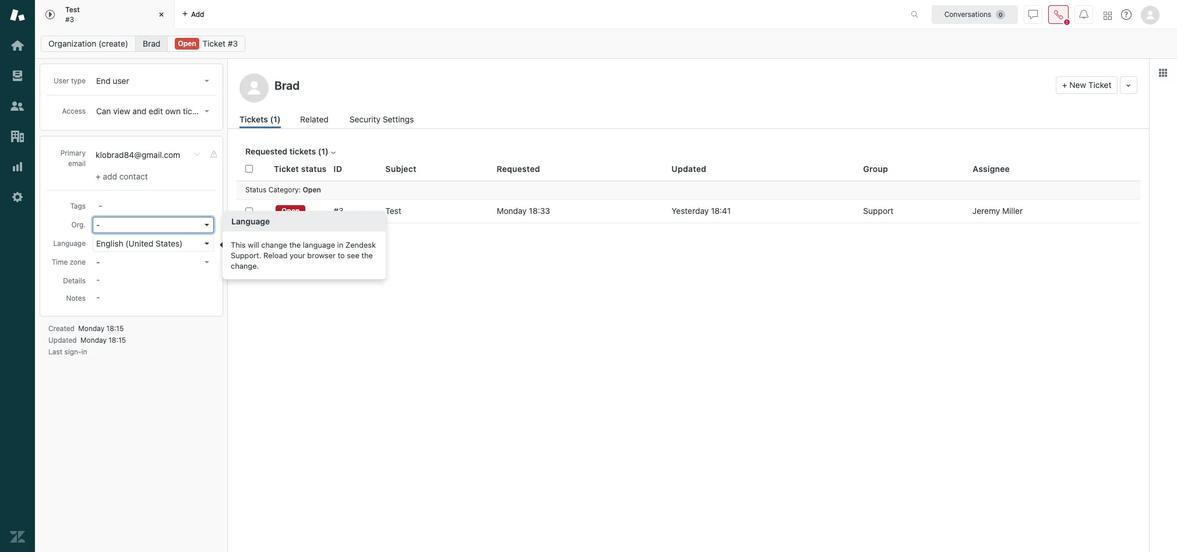 Task type: vqa. For each thing, say whether or not it's contained in the screenshot.
Beyond in secondary element
no



Task type: describe. For each thing, give the bounding box(es) containing it.
#3 for test #3
[[65, 15, 74, 24]]

subject
[[386, 164, 417, 174]]

assignee
[[973, 164, 1010, 174]]

apps image
[[1159, 68, 1168, 78]]

+ new ticket button
[[1056, 76, 1118, 94]]

#3 for ticket #3
[[228, 38, 238, 48]]

browser
[[307, 250, 336, 260]]

close image
[[156, 9, 167, 20]]

security settings link
[[350, 113, 417, 128]]

zendesk products image
[[1104, 11, 1112, 20]]

security settings
[[350, 114, 414, 124]]

0 horizontal spatial language
[[53, 239, 86, 248]]

primary
[[60, 149, 86, 157]]

reporting image
[[10, 159, 25, 174]]

settings
[[383, 114, 414, 124]]

18:33
[[529, 206, 550, 216]]

- for time zone
[[96, 257, 100, 267]]

yesterday 18:41
[[672, 206, 731, 216]]

and
[[133, 106, 147, 116]]

organization
[[48, 38, 96, 48]]

arrow down image
[[205, 261, 209, 264]]

requested tickets (1)
[[245, 146, 329, 156]]

id
[[334, 164, 342, 174]]

secondary element
[[35, 32, 1178, 55]]

ticket for ticket status
[[274, 164, 299, 174]]

ticket #3
[[203, 38, 238, 48]]

only
[[210, 106, 226, 116]]

in inside "this will change the language in zendesk support. reload your browser to see the change."
[[337, 240, 344, 249]]

admin image
[[10, 189, 25, 205]]

english (united states) button
[[93, 236, 214, 252]]

3 arrow down image from the top
[[205, 224, 209, 226]]

- for org.
[[96, 220, 100, 230]]

2 vertical spatial monday
[[80, 336, 107, 345]]

1 vertical spatial open
[[303, 186, 321, 194]]

can view and edit own tickets only button
[[93, 103, 226, 120]]

support.
[[231, 250, 261, 260]]

see
[[347, 250, 360, 260]]

type
[[71, 76, 86, 85]]

this will change the language in zendesk support. reload your browser to see the change.
[[231, 240, 376, 270]]

tickets inside can view and edit own tickets only button
[[183, 106, 208, 116]]

+ add contact
[[96, 171, 148, 181]]

security
[[350, 114, 381, 124]]

requested for requested tickets (1)
[[245, 146, 288, 156]]

button displays agent's chat status as invisible. image
[[1029, 10, 1038, 19]]

1 vertical spatial the
[[362, 250, 373, 260]]

related
[[300, 114, 329, 124]]

time
[[52, 258, 68, 266]]

primary email
[[60, 149, 86, 168]]

18:41
[[711, 206, 731, 216]]

1 horizontal spatial language
[[231, 216, 270, 226]]

arrow down image for (united
[[205, 243, 209, 245]]

updated inside created monday 18:15 updated monday 18:15 last sign-in
[[48, 336, 77, 345]]

0 vertical spatial the
[[289, 240, 301, 249]]

- button for time zone
[[93, 254, 214, 271]]

org.
[[71, 220, 86, 229]]

change.
[[231, 261, 259, 270]]

jeremy miller
[[973, 206, 1023, 216]]

english (united states)
[[96, 238, 183, 248]]

+ new ticket
[[1063, 80, 1112, 90]]

arrow down image for user
[[205, 80, 209, 82]]

end user
[[96, 76, 129, 86]]

customers image
[[10, 99, 25, 114]]

will
[[248, 240, 259, 249]]

0 vertical spatial (1)
[[270, 114, 281, 124]]

open inside secondary "element"
[[178, 39, 196, 48]]

user type
[[54, 76, 86, 85]]

reload
[[264, 250, 288, 260]]

notifications image
[[1080, 10, 1089, 19]]

sign-
[[64, 347, 81, 356]]

test for test
[[386, 206, 401, 216]]

tags
[[70, 202, 86, 210]]

can view and edit own tickets only
[[96, 106, 226, 116]]

grid containing ticket status
[[228, 157, 1150, 552]]

brad link
[[135, 36, 168, 52]]

created
[[48, 324, 75, 333]]

created monday 18:15 updated monday 18:15 last sign-in
[[48, 324, 126, 356]]

view
[[113, 106, 130, 116]]

contact
[[119, 171, 148, 181]]

add button
[[175, 0, 211, 29]]

organizations image
[[10, 129, 25, 144]]

access
[[62, 107, 86, 115]]

states)
[[156, 238, 183, 248]]

to
[[338, 250, 345, 260]]

user
[[54, 76, 69, 85]]

support
[[864, 206, 894, 216]]

end
[[96, 76, 111, 86]]



Task type: locate. For each thing, give the bounding box(es) containing it.
zone
[[70, 258, 86, 266]]

jeremy
[[973, 206, 1001, 216]]

- button
[[93, 217, 214, 233], [93, 254, 214, 271]]

arrow down image inside english (united states) "button"
[[205, 243, 209, 245]]

1 horizontal spatial add
[[191, 10, 204, 18]]

0 vertical spatial monday
[[497, 206, 527, 216]]

user
[[113, 76, 129, 86]]

in up the to
[[337, 240, 344, 249]]

category
[[269, 186, 299, 194]]

1 vertical spatial -
[[96, 257, 100, 267]]

0 vertical spatial test
[[65, 5, 80, 14]]

get started image
[[10, 38, 25, 53]]

1 horizontal spatial requested
[[497, 164, 540, 174]]

1 vertical spatial #3
[[228, 38, 238, 48]]

0 horizontal spatial test
[[65, 5, 80, 14]]

- button down english (united states) "button"
[[93, 254, 214, 271]]

2 horizontal spatial ticket
[[1089, 80, 1112, 90]]

get help image
[[1122, 9, 1132, 20]]

- right zone
[[96, 257, 100, 267]]

0 vertical spatial language
[[231, 216, 270, 226]]

edit
[[149, 106, 163, 116]]

2 horizontal spatial #3
[[334, 206, 344, 216]]

1 - from the top
[[96, 220, 100, 230]]

ticket status
[[274, 164, 327, 174]]

1 horizontal spatial ticket
[[274, 164, 299, 174]]

test for test #3
[[65, 5, 80, 14]]

-
[[96, 220, 100, 230], [96, 257, 100, 267]]

0 vertical spatial ticket
[[203, 38, 226, 48]]

requested for requested
[[497, 164, 540, 174]]

#3 inside grid
[[334, 206, 344, 216]]

test inside grid
[[386, 206, 401, 216]]

time zone
[[52, 258, 86, 266]]

zendesk image
[[10, 529, 25, 545]]

requested
[[245, 146, 288, 156], [497, 164, 540, 174]]

ticket inside secondary "element"
[[203, 38, 226, 48]]

add right close image on the left top of page
[[191, 10, 204, 18]]

+
[[1063, 80, 1068, 90], [96, 171, 101, 181]]

language up time zone
[[53, 239, 86, 248]]

2 vertical spatial ticket
[[274, 164, 299, 174]]

test up organization
[[65, 5, 80, 14]]

new
[[1070, 80, 1087, 90]]

Select All Tickets checkbox
[[245, 165, 253, 173]]

last
[[48, 347, 62, 356]]

change
[[261, 240, 287, 249]]

1 vertical spatial ticket
[[1089, 80, 1112, 90]]

organization (create) button
[[41, 36, 136, 52]]

1 vertical spatial test
[[386, 206, 401, 216]]

status category : open
[[245, 186, 321, 194]]

+ for + new ticket
[[1063, 80, 1068, 90]]

- button up english (united states) "button"
[[93, 217, 214, 233]]

language
[[231, 216, 270, 226], [53, 239, 86, 248]]

2 horizontal spatial open
[[303, 186, 321, 194]]

1 horizontal spatial test
[[386, 206, 401, 216]]

ticket inside button
[[1089, 80, 1112, 90]]

related link
[[300, 113, 330, 128]]

test
[[65, 5, 80, 14], [386, 206, 401, 216]]

tickets
[[240, 114, 268, 124]]

(united
[[126, 238, 153, 248]]

0 horizontal spatial open
[[178, 39, 196, 48]]

1 vertical spatial updated
[[48, 336, 77, 345]]

0 vertical spatial open
[[178, 39, 196, 48]]

main element
[[0, 0, 35, 552]]

(1)
[[270, 114, 281, 124], [318, 146, 329, 156]]

1 vertical spatial (1)
[[318, 146, 329, 156]]

2 - button from the top
[[93, 254, 214, 271]]

tab
[[35, 0, 175, 29]]

the down zendesk
[[362, 250, 373, 260]]

test link
[[386, 206, 401, 216]]

zendesk support image
[[10, 8, 25, 23]]

1 arrow down image from the top
[[205, 80, 209, 82]]

1 vertical spatial monday
[[78, 324, 104, 333]]

None checkbox
[[245, 207, 253, 215]]

open right ":"
[[303, 186, 321, 194]]

in
[[337, 240, 344, 249], [81, 347, 87, 356]]

18:15
[[106, 324, 124, 333], [109, 336, 126, 345]]

arrow down image inside can view and edit own tickets only button
[[205, 110, 209, 113]]

1 horizontal spatial the
[[362, 250, 373, 260]]

0 vertical spatial 18:15
[[106, 324, 124, 333]]

+ for + add contact
[[96, 171, 101, 181]]

status
[[301, 164, 327, 174]]

(1) up status
[[318, 146, 329, 156]]

None text field
[[271, 76, 1052, 94]]

2 vertical spatial open
[[282, 206, 300, 215]]

your
[[290, 250, 305, 260]]

+ left contact
[[96, 171, 101, 181]]

:
[[299, 186, 301, 194]]

0 horizontal spatial in
[[81, 347, 87, 356]]

1 horizontal spatial (1)
[[318, 146, 329, 156]]

1 horizontal spatial tickets
[[290, 146, 316, 156]]

tabs tab list
[[35, 0, 899, 29]]

add inside add dropdown button
[[191, 10, 204, 18]]

0 horizontal spatial ticket
[[203, 38, 226, 48]]

brad
[[143, 38, 161, 48]]

1 vertical spatial +
[[96, 171, 101, 181]]

monday 18:33
[[497, 206, 550, 216]]

1 vertical spatial language
[[53, 239, 86, 248]]

can
[[96, 106, 111, 116]]

#3
[[65, 15, 74, 24], [228, 38, 238, 48], [334, 206, 344, 216]]

+ left the "new"
[[1063, 80, 1068, 90]]

klobrad84@gmail.com
[[96, 150, 180, 160]]

0 vertical spatial - button
[[93, 217, 214, 233]]

organization (create)
[[48, 38, 128, 48]]

yesterday
[[672, 206, 709, 216]]

1 vertical spatial 18:15
[[109, 336, 126, 345]]

- button for org.
[[93, 217, 214, 233]]

grid
[[228, 157, 1150, 552]]

(create)
[[99, 38, 128, 48]]

zendesk
[[346, 240, 376, 249]]

this
[[231, 240, 246, 249]]

the
[[289, 240, 301, 249], [362, 250, 373, 260]]

0 vertical spatial requested
[[245, 146, 288, 156]]

1 horizontal spatial open
[[282, 206, 300, 215]]

monday
[[497, 206, 527, 216], [78, 324, 104, 333], [80, 336, 107, 345]]

+ inside button
[[1063, 80, 1068, 90]]

tickets (1)
[[240, 114, 281, 124]]

monday inside grid
[[497, 206, 527, 216]]

test #3
[[65, 5, 80, 24]]

conversations
[[945, 10, 992, 18]]

ticket down add dropdown button
[[203, 38, 226, 48]]

1 vertical spatial - button
[[93, 254, 214, 271]]

#3 inside secondary "element"
[[228, 38, 238, 48]]

views image
[[10, 68, 25, 83]]

add left contact
[[103, 171, 117, 181]]

tickets (1) link
[[240, 113, 281, 128]]

test inside tab
[[65, 5, 80, 14]]

1 vertical spatial add
[[103, 171, 117, 181]]

1 horizontal spatial #3
[[228, 38, 238, 48]]

0 vertical spatial #3
[[65, 15, 74, 24]]

0 horizontal spatial requested
[[245, 146, 288, 156]]

0 vertical spatial updated
[[672, 164, 707, 174]]

arrow down image for view
[[205, 110, 209, 113]]

1 horizontal spatial in
[[337, 240, 344, 249]]

1 vertical spatial in
[[81, 347, 87, 356]]

0 horizontal spatial updated
[[48, 336, 77, 345]]

0 horizontal spatial +
[[96, 171, 101, 181]]

0 horizontal spatial add
[[103, 171, 117, 181]]

0 horizontal spatial (1)
[[270, 114, 281, 124]]

arrow down image
[[205, 80, 209, 82], [205, 110, 209, 113], [205, 224, 209, 226], [205, 243, 209, 245]]

2 - from the top
[[96, 257, 100, 267]]

group
[[864, 164, 889, 174]]

- right org.
[[96, 220, 100, 230]]

0 horizontal spatial the
[[289, 240, 301, 249]]

1 vertical spatial tickets
[[290, 146, 316, 156]]

0 horizontal spatial #3
[[65, 15, 74, 24]]

requested up select all tickets checkbox
[[245, 146, 288, 156]]

1 horizontal spatial +
[[1063, 80, 1068, 90]]

- field
[[94, 199, 214, 212]]

updated
[[672, 164, 707, 174], [48, 336, 77, 345]]

4 arrow down image from the top
[[205, 243, 209, 245]]

tickets right own at left top
[[183, 106, 208, 116]]

0 vertical spatial +
[[1063, 80, 1068, 90]]

#3 inside test #3
[[65, 15, 74, 24]]

ticket for ticket #3
[[203, 38, 226, 48]]

own
[[165, 106, 181, 116]]

add
[[191, 10, 204, 18], [103, 171, 117, 181]]

arrow down image inside end user button
[[205, 80, 209, 82]]

english
[[96, 238, 123, 248]]

0 vertical spatial tickets
[[183, 106, 208, 116]]

1 horizontal spatial updated
[[672, 164, 707, 174]]

ticket right the "new"
[[1089, 80, 1112, 90]]

updated up yesterday on the right of page
[[672, 164, 707, 174]]

conversations button
[[932, 5, 1018, 24]]

ticket down requested tickets (1)
[[274, 164, 299, 174]]

language
[[303, 240, 335, 249]]

in inside created monday 18:15 updated monday 18:15 last sign-in
[[81, 347, 87, 356]]

open down add dropdown button
[[178, 39, 196, 48]]

miller
[[1003, 206, 1023, 216]]

0 vertical spatial add
[[191, 10, 204, 18]]

test down subject
[[386, 206, 401, 216]]

end user button
[[93, 73, 214, 89]]

2 vertical spatial #3
[[334, 206, 344, 216]]

0 vertical spatial -
[[96, 220, 100, 230]]

the up your
[[289, 240, 301, 249]]

status
[[245, 186, 267, 194]]

tickets up ticket status
[[290, 146, 316, 156]]

1 - button from the top
[[93, 217, 214, 233]]

0 horizontal spatial tickets
[[183, 106, 208, 116]]

open down category at the left top
[[282, 206, 300, 215]]

requested up monday 18:33 in the left top of the page
[[497, 164, 540, 174]]

email
[[68, 159, 86, 168]]

0 vertical spatial in
[[337, 240, 344, 249]]

1 vertical spatial requested
[[497, 164, 540, 174]]

(1) right tickets
[[270, 114, 281, 124]]

2 arrow down image from the top
[[205, 110, 209, 113]]

tab containing test
[[35, 0, 175, 29]]

language up will
[[231, 216, 270, 226]]

updated down created
[[48, 336, 77, 345]]

in right last in the bottom of the page
[[81, 347, 87, 356]]

details
[[63, 276, 86, 285]]

notes
[[66, 294, 86, 303]]



